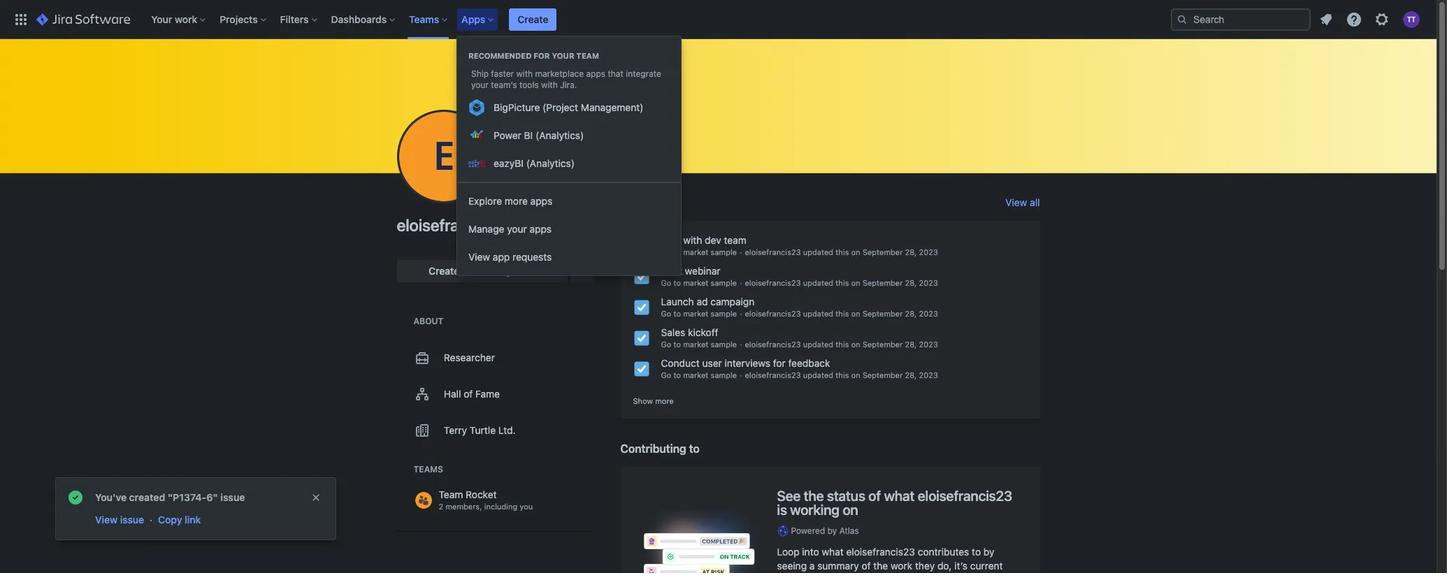 Task type: vqa. For each thing, say whether or not it's contained in the screenshot.
Customer corresponding to Announcement blog for monthly feature updates
no



Task type: describe. For each thing, give the bounding box(es) containing it.
see the status of what eloisefrancis23 is working on
[[777, 488, 1013, 518]]

success image
[[67, 490, 84, 506]]

copy link button
[[157, 512, 202, 529]]

all
[[1030, 197, 1040, 208]]

jira.
[[560, 80, 577, 90]]

a inside create a team together button
[[462, 265, 468, 277]]

0 vertical spatial by
[[828, 526, 837, 536]]

4 28, from the top
[[905, 340, 917, 349]]

help image
[[1346, 11, 1363, 28]]

0 vertical spatial with
[[516, 69, 533, 79]]

by inside loop into what eloisefrancis23 contributes to by seeing a summary of the work they do, it's curren
[[984, 546, 995, 558]]

to inside loop into what eloisefrancis23 contributes to by seeing a summary of the work they do, it's curren
[[972, 546, 981, 558]]

for inside group
[[534, 51, 550, 60]]

contributes
[[918, 546, 969, 558]]

2 updated from the top
[[803, 278, 834, 287]]

on inside see the status of what eloisefrancis23 is working on
[[843, 502, 858, 518]]

4 september from the top
[[863, 340, 903, 349]]

apps button
[[457, 8, 500, 30]]

webinar
[[685, 265, 721, 277]]

it's
[[955, 560, 968, 572]]

go to market sample for kickoff
[[661, 340, 737, 349]]

settings image
[[1374, 11, 1391, 28]]

updated for dev
[[803, 248, 834, 257]]

your inside 'link'
[[507, 223, 527, 235]]

terry
[[444, 424, 467, 436]]

2 horizontal spatial with
[[683, 234, 702, 246]]

user
[[702, 357, 722, 369]]

september for campaign
[[863, 309, 903, 318]]

team's
[[491, 80, 517, 90]]

teams inside "dropdown button"
[[409, 13, 439, 25]]

create button
[[509, 8, 557, 30]]

go for launch ad campaign
[[661, 309, 672, 318]]

recommended for your team
[[469, 51, 599, 60]]

to right "contributing"
[[689, 443, 700, 455]]

power bi (analytics)
[[494, 129, 584, 141]]

they
[[915, 560, 935, 572]]

more for explore
[[505, 195, 528, 207]]

created
[[129, 492, 165, 503]]

2023 for interviews
[[919, 371, 938, 380]]

view issue
[[95, 514, 144, 526]]

more for show
[[655, 396, 674, 406]]

manage your apps
[[469, 223, 552, 235]]

appswitcher icon image
[[13, 11, 29, 28]]

ship
[[471, 69, 489, 79]]

powered
[[791, 526, 825, 536]]

team
[[439, 489, 463, 501]]

marketplace
[[535, 69, 584, 79]]

dev
[[705, 234, 722, 246]]

what inside see the status of what eloisefrancis23 is working on
[[884, 488, 915, 504]]

0 vertical spatial (analytics)
[[536, 129, 584, 141]]

contributing
[[621, 443, 686, 455]]

0 vertical spatial of
[[464, 388, 473, 400]]

see
[[777, 488, 801, 504]]

turtle
[[470, 424, 496, 436]]

projects
[[220, 13, 258, 25]]

to for host
[[674, 278, 681, 287]]

integrate
[[626, 69, 661, 79]]

market for webinar
[[683, 278, 709, 287]]

apps
[[462, 13, 486, 25]]

members,
[[446, 502, 482, 511]]

into
[[802, 546, 819, 558]]

go to market sample for with
[[661, 248, 737, 257]]

the inside see the status of what eloisefrancis23 is working on
[[804, 488, 824, 504]]

hall of fame
[[444, 388, 500, 400]]

2 september from the top
[[863, 278, 903, 287]]

projects button
[[216, 8, 272, 30]]

you've created "p1374-6" issue
[[95, 492, 245, 503]]

powered by atlas link
[[777, 524, 1018, 538]]

bigpicture
[[494, 101, 540, 113]]

power
[[494, 129, 522, 141]]

your work
[[151, 13, 197, 25]]

is
[[777, 502, 787, 518]]

view for view app requests
[[469, 251, 490, 263]]

explore more apps
[[469, 195, 553, 207]]

to for sales
[[674, 340, 681, 349]]

sample for kickoff
[[711, 340, 737, 349]]

1 vertical spatial with
[[541, 80, 558, 90]]

requests
[[513, 251, 552, 263]]

your profile and settings image
[[1403, 11, 1420, 28]]

view app requests link
[[457, 243, 681, 271]]

eazybi logo image
[[469, 155, 485, 172]]

powerbi logo image
[[469, 127, 485, 144]]

bi
[[524, 129, 533, 141]]

sales
[[661, 327, 685, 338]]

filters button
[[276, 8, 323, 30]]

28, for interviews
[[905, 371, 917, 380]]

(project
[[543, 101, 578, 113]]

of inside loop into what eloisefrancis23 contributes to by seeing a summary of the work they do, it's curren
[[862, 560, 871, 572]]

do,
[[938, 560, 952, 572]]

copy
[[158, 514, 182, 526]]

researcher
[[444, 352, 495, 364]]

2023 for campaign
[[919, 309, 938, 318]]

eloisefrancis23 updated this on september 28, 2023 for campaign
[[745, 309, 938, 318]]

recommended
[[469, 51, 532, 60]]

sample for ad
[[711, 309, 737, 318]]

view issue link
[[94, 512, 146, 529]]

bigpicture (project management)
[[494, 101, 644, 113]]

september for dev
[[863, 248, 903, 257]]

management)
[[581, 101, 644, 113]]

2 eloisefrancis23 updated this on september 28, 2023 from the top
[[745, 278, 938, 287]]

blitz with dev team
[[661, 234, 747, 246]]

create for create
[[518, 13, 549, 25]]

september for interviews
[[863, 371, 903, 380]]

primary element
[[8, 0, 1171, 39]]

work inside loop into what eloisefrancis23 contributes to by seeing a summary of the work they do, it's curren
[[891, 560, 913, 572]]

teams button
[[405, 8, 453, 30]]

eloisefrancis23 inside loop into what eloisefrancis23 contributes to by seeing a summary of the work they do, it's curren
[[846, 546, 915, 558]]

status
[[827, 488, 866, 504]]

conduct user interviews for feedback
[[661, 357, 830, 369]]

the inside loop into what eloisefrancis23 contributes to by seeing a summary of the work they do, it's curren
[[874, 560, 888, 572]]

power bi (analytics) link
[[457, 122, 681, 150]]

including
[[484, 502, 518, 511]]

eazybi (analytics)
[[494, 157, 575, 169]]

working
[[790, 502, 840, 518]]

ad
[[697, 296, 708, 308]]

powered by atlas
[[791, 526, 859, 536]]

2
[[439, 502, 443, 511]]

eloisefrancis23 updated this on september 28, 2023 for interviews
[[745, 371, 938, 380]]

updated for campaign
[[803, 309, 834, 318]]

filters
[[280, 13, 309, 25]]

1 vertical spatial teams
[[414, 464, 443, 475]]

apps for manage your apps
[[530, 223, 552, 235]]

this for campaign
[[836, 309, 849, 318]]

updated for interviews
[[803, 371, 834, 380]]

campaign
[[711, 296, 755, 308]]

summary
[[818, 560, 859, 572]]

show more
[[633, 396, 674, 406]]

eloisefrancis23 inside see the status of what eloisefrancis23 is working on
[[918, 488, 1013, 504]]

sample for with
[[711, 248, 737, 257]]

1 horizontal spatial issue
[[221, 492, 245, 503]]

team for blitz with dev team
[[724, 234, 747, 246]]

search image
[[1177, 14, 1188, 25]]

interviews
[[725, 357, 771, 369]]



Task type: locate. For each thing, give the bounding box(es) containing it.
market down the conduct
[[683, 371, 709, 380]]

your down ship
[[471, 80, 489, 90]]

alert
[[56, 478, 336, 540]]

go for blitz with dev team
[[661, 248, 672, 257]]

with down marketplace
[[541, 80, 558, 90]]

go down blitz
[[661, 248, 672, 257]]

1 horizontal spatial view
[[469, 251, 490, 263]]

1 horizontal spatial the
[[874, 560, 888, 572]]

dismiss image
[[310, 492, 322, 503]]

go
[[661, 248, 672, 257], [661, 278, 672, 287], [661, 309, 672, 318], [661, 340, 672, 349], [661, 371, 672, 380]]

the down powered by atlas link
[[874, 560, 888, 572]]

together
[[496, 265, 536, 277]]

view all
[[1006, 197, 1040, 208]]

more
[[505, 195, 528, 207], [655, 396, 674, 406]]

1 vertical spatial of
[[869, 488, 881, 504]]

1 horizontal spatial more
[[655, 396, 674, 406]]

1 horizontal spatial team
[[577, 51, 599, 60]]

apps
[[586, 69, 606, 79], [531, 195, 553, 207], [530, 223, 552, 235]]

0 horizontal spatial view
[[95, 514, 118, 526]]

sample
[[711, 248, 737, 257], [711, 278, 737, 287], [711, 309, 737, 318], [711, 340, 737, 349], [711, 371, 737, 380]]

by left atlas
[[828, 526, 837, 536]]

kickoff
[[688, 327, 719, 338]]

what inside loop into what eloisefrancis23 contributes to by seeing a summary of the work they do, it's curren
[[822, 546, 844, 558]]

to down the launch on the bottom left
[[674, 309, 681, 318]]

group containing bigpicture (project management)
[[457, 36, 681, 182]]

1 horizontal spatial with
[[541, 80, 558, 90]]

3 2023 from the top
[[919, 309, 938, 318]]

1 2023 from the top
[[919, 248, 938, 257]]

market for ad
[[683, 309, 709, 318]]

go for host webinar
[[661, 278, 672, 287]]

1 vertical spatial for
[[773, 357, 786, 369]]

0 horizontal spatial work
[[175, 13, 197, 25]]

0 horizontal spatial issue
[[120, 514, 144, 526]]

sample for user
[[711, 371, 737, 380]]

on for blitz with dev team
[[851, 248, 861, 257]]

your
[[151, 13, 172, 25]]

create a team together
[[429, 265, 536, 277]]

create inside create a team together button
[[429, 265, 460, 277]]

view inside 'link'
[[95, 514, 118, 526]]

(analytics) down power bi (analytics)
[[526, 157, 575, 169]]

2 sample from the top
[[711, 278, 737, 287]]

market for kickoff
[[683, 340, 709, 349]]

market down ad in the left of the page
[[683, 309, 709, 318]]

go for sales kickoff
[[661, 340, 672, 349]]

2 market from the top
[[683, 278, 709, 287]]

group
[[457, 36, 681, 182]]

5 updated from the top
[[803, 371, 834, 380]]

create up about at the left
[[429, 265, 460, 277]]

loop
[[777, 546, 800, 558]]

eloisefrancis23 updated this on september 28, 2023 for dev
[[745, 248, 938, 257]]

ship faster with marketplace apps that integrate your team's tools with jira.
[[471, 69, 661, 90]]

go to market sample down webinar
[[661, 278, 737, 287]]

go to market sample for webinar
[[661, 278, 737, 287]]

your up marketplace
[[552, 51, 575, 60]]

5 go from the top
[[661, 371, 672, 380]]

1 this from the top
[[836, 248, 849, 257]]

your down explore more apps
[[507, 223, 527, 235]]

1 go to market sample from the top
[[661, 248, 737, 257]]

apps inside 'link'
[[530, 223, 552, 235]]

teams
[[409, 13, 439, 25], [414, 464, 443, 475]]

2 go from the top
[[661, 278, 672, 287]]

3 go from the top
[[661, 309, 672, 318]]

of inside see the status of what eloisefrancis23 is working on
[[869, 488, 881, 504]]

create inside create button
[[518, 13, 549, 25]]

team rocket 2 members, including you
[[439, 489, 533, 511]]

alert containing you've created "p1374-6" issue
[[56, 478, 336, 540]]

of
[[464, 388, 473, 400], [869, 488, 881, 504], [862, 560, 871, 572]]

apps up requests
[[530, 223, 552, 235]]

atlas
[[840, 526, 859, 536]]

1 horizontal spatial create
[[518, 13, 549, 25]]

this for dev
[[836, 248, 849, 257]]

4 2023 from the top
[[919, 340, 938, 349]]

5 28, from the top
[[905, 371, 917, 380]]

on for sales kickoff
[[851, 340, 861, 349]]

1 vertical spatial the
[[874, 560, 888, 572]]

2 horizontal spatial view
[[1006, 197, 1028, 208]]

to right contributes
[[972, 546, 981, 558]]

1 updated from the top
[[803, 248, 834, 257]]

seeing
[[777, 560, 807, 572]]

1 sample from the top
[[711, 248, 737, 257]]

1 vertical spatial team
[[724, 234, 747, 246]]

0 vertical spatial more
[[505, 195, 528, 207]]

2 this from the top
[[836, 278, 849, 287]]

create
[[518, 13, 549, 25], [429, 265, 460, 277]]

apps down the 'eazybi (analytics)' at the left of page
[[531, 195, 553, 207]]

to down the host
[[674, 278, 681, 287]]

with
[[516, 69, 533, 79], [541, 80, 558, 90], [683, 234, 702, 246]]

2 vertical spatial with
[[683, 234, 702, 246]]

1 horizontal spatial what
[[884, 488, 915, 504]]

5 this from the top
[[836, 371, 849, 380]]

go down the launch on the bottom left
[[661, 309, 672, 318]]

go to market sample down user
[[661, 371, 737, 380]]

0 horizontal spatial a
[[462, 265, 468, 277]]

2 go to market sample from the top
[[661, 278, 737, 287]]

market for user
[[683, 371, 709, 380]]

3 updated from the top
[[803, 309, 834, 318]]

faster
[[491, 69, 514, 79]]

view for view all
[[1006, 197, 1028, 208]]

of right the summary
[[862, 560, 871, 572]]

28,
[[905, 248, 917, 257], [905, 278, 917, 287], [905, 309, 917, 318], [905, 340, 917, 349], [905, 371, 917, 380]]

Search field
[[1171, 8, 1311, 30]]

actions image
[[573, 263, 590, 280]]

(analytics) down (project
[[536, 129, 584, 141]]

more right 'show'
[[655, 396, 674, 406]]

0 vertical spatial issue
[[221, 492, 245, 503]]

sample up user
[[711, 340, 737, 349]]

to
[[674, 248, 681, 257], [674, 278, 681, 287], [674, 309, 681, 318], [674, 340, 681, 349], [674, 371, 681, 380], [689, 443, 700, 455], [972, 546, 981, 558]]

go down the host
[[661, 278, 672, 287]]

you
[[520, 502, 533, 511]]

launch
[[661, 296, 694, 308]]

3 go to market sample from the top
[[661, 309, 737, 318]]

team down app on the left top of the page
[[470, 265, 493, 277]]

create a team together button
[[397, 260, 567, 283]]

banner
[[0, 0, 1437, 39]]

2 vertical spatial your
[[507, 223, 527, 235]]

view for view issue
[[95, 514, 118, 526]]

issue
[[221, 492, 245, 503], [120, 514, 144, 526]]

1 vertical spatial view
[[469, 251, 490, 263]]

view app requests
[[469, 251, 552, 263]]

1 28, from the top
[[905, 248, 917, 257]]

to for conduct
[[674, 371, 681, 380]]

your inside ship faster with marketplace apps that integrate your team's tools with jira.
[[471, 80, 489, 90]]

team up ship faster with marketplace apps that integrate your team's tools with jira.
[[577, 51, 599, 60]]

with left dev
[[683, 234, 702, 246]]

atlas image
[[777, 526, 788, 537]]

4 go to market sample from the top
[[661, 340, 737, 349]]

2 28, from the top
[[905, 278, 917, 287]]

on for launch ad campaign
[[851, 309, 861, 318]]

0 vertical spatial team
[[577, 51, 599, 60]]

sample down user
[[711, 371, 737, 380]]

your work button
[[147, 8, 211, 30]]

0 vertical spatial work
[[175, 13, 197, 25]]

market down blitz with dev team at the top of page
[[683, 248, 709, 257]]

team inside button
[[470, 265, 493, 277]]

to for launch
[[674, 309, 681, 318]]

loop into what eloisefrancis23 contributes to by seeing a summary of the work they do, it's curren
[[777, 546, 1003, 573]]

ltd.
[[499, 424, 516, 436]]

of right hall
[[464, 388, 473, 400]]

(analytics)
[[536, 129, 584, 141], [526, 157, 575, 169]]

view all link
[[1006, 197, 1040, 208]]

issue right 6"
[[221, 492, 245, 503]]

apps left that
[[586, 69, 606, 79]]

5 september from the top
[[863, 371, 903, 380]]

rocket
[[466, 489, 497, 501]]

2023 for dev
[[919, 248, 938, 257]]

go to market sample down blitz with dev team at the top of page
[[661, 248, 737, 257]]

0 vertical spatial create
[[518, 13, 549, 25]]

to for blitz
[[674, 248, 681, 257]]

1 vertical spatial what
[[822, 546, 844, 558]]

team
[[577, 51, 599, 60], [724, 234, 747, 246], [470, 265, 493, 277]]

0 vertical spatial for
[[534, 51, 550, 60]]

0 horizontal spatial by
[[828, 526, 837, 536]]

5 eloisefrancis23 updated this on september 28, 2023 from the top
[[745, 371, 938, 380]]

1 market from the top
[[683, 248, 709, 257]]

sample for webinar
[[711, 278, 737, 287]]

0 horizontal spatial more
[[505, 195, 528, 207]]

view down you've
[[95, 514, 118, 526]]

tools
[[520, 80, 539, 90]]

0 vertical spatial teams
[[409, 13, 439, 25]]

28, for dev
[[905, 248, 917, 257]]

the right see
[[804, 488, 824, 504]]

team for recommended for your team
[[577, 51, 599, 60]]

to down "sales"
[[674, 340, 681, 349]]

"p1374-
[[168, 492, 206, 503]]

3 market from the top
[[683, 309, 709, 318]]

create up recommended for your team
[[518, 13, 549, 25]]

3 this from the top
[[836, 309, 849, 318]]

host webinar
[[661, 265, 721, 277]]

1 horizontal spatial work
[[891, 560, 913, 572]]

eazybi
[[494, 157, 524, 169]]

team inside group
[[577, 51, 599, 60]]

work right the your
[[175, 13, 197, 25]]

3 eloisefrancis23 updated this on september 28, 2023 from the top
[[745, 309, 938, 318]]

go to market sample for user
[[661, 371, 737, 380]]

bigpicture logo image
[[469, 99, 485, 116]]

issue inside 'link'
[[120, 514, 144, 526]]

market down host webinar
[[683, 278, 709, 287]]

of right status
[[869, 488, 881, 504]]

1 september from the top
[[863, 248, 903, 257]]

2 vertical spatial view
[[95, 514, 118, 526]]

market for with
[[683, 248, 709, 257]]

this for interviews
[[836, 371, 849, 380]]

work left they
[[891, 560, 913, 572]]

updated
[[803, 248, 834, 257], [803, 278, 834, 287], [803, 309, 834, 318], [803, 340, 834, 349], [803, 371, 834, 380]]

market
[[683, 248, 709, 257], [683, 278, 709, 287], [683, 309, 709, 318], [683, 340, 709, 349], [683, 371, 709, 380]]

2 2023 from the top
[[919, 278, 938, 287]]

0 horizontal spatial for
[[534, 51, 550, 60]]

to down the conduct
[[674, 371, 681, 380]]

1 vertical spatial a
[[810, 560, 815, 572]]

your
[[552, 51, 575, 60], [471, 80, 489, 90], [507, 223, 527, 235]]

0 horizontal spatial team
[[470, 265, 493, 277]]

0 horizontal spatial with
[[516, 69, 533, 79]]

5 market from the top
[[683, 371, 709, 380]]

1 vertical spatial your
[[471, 80, 489, 90]]

host
[[661, 265, 682, 277]]

sample up 'campaign'
[[711, 278, 737, 287]]

bigpicture (project management) link
[[457, 94, 681, 122]]

go to market sample for ad
[[661, 309, 737, 318]]

go down the conduct
[[661, 371, 672, 380]]

5 2023 from the top
[[919, 371, 938, 380]]

apps for explore more apps
[[531, 195, 553, 207]]

3 sample from the top
[[711, 309, 737, 318]]

2 vertical spatial of
[[862, 560, 871, 572]]

go to market sample down ad in the left of the page
[[661, 309, 737, 318]]

1 vertical spatial issue
[[120, 514, 144, 526]]

notifications image
[[1318, 11, 1335, 28]]

issue down created
[[120, 514, 144, 526]]

create for create a team together
[[429, 265, 460, 277]]

more up manage your apps
[[505, 195, 528, 207]]

1 horizontal spatial by
[[984, 546, 995, 558]]

what up powered by atlas link
[[884, 488, 915, 504]]

a inside loop into what eloisefrancis23 contributes to by seeing a summary of the work they do, it's curren
[[810, 560, 815, 572]]

0 vertical spatial apps
[[586, 69, 606, 79]]

1 horizontal spatial your
[[507, 223, 527, 235]]

you've
[[95, 492, 127, 503]]

1 vertical spatial create
[[429, 265, 460, 277]]

1 go from the top
[[661, 248, 672, 257]]

copy link
[[158, 514, 201, 526]]

0 vertical spatial the
[[804, 488, 824, 504]]

on for conduct user interviews for feedback
[[851, 371, 861, 380]]

3 28, from the top
[[905, 309, 917, 318]]

3 september from the top
[[863, 309, 903, 318]]

to down blitz
[[674, 248, 681, 257]]

1 vertical spatial by
[[984, 546, 995, 558]]

0 horizontal spatial what
[[822, 546, 844, 558]]

1 vertical spatial (analytics)
[[526, 157, 575, 169]]

this
[[836, 248, 849, 257], [836, 278, 849, 287], [836, 309, 849, 318], [836, 340, 849, 349], [836, 371, 849, 380]]

work inside dropdown button
[[175, 13, 197, 25]]

2 vertical spatial apps
[[530, 223, 552, 235]]

0 horizontal spatial the
[[804, 488, 824, 504]]

work
[[175, 13, 197, 25], [891, 560, 913, 572]]

4 this from the top
[[836, 340, 849, 349]]

jira software image
[[36, 11, 130, 28], [36, 11, 130, 28]]

explore
[[469, 195, 502, 207]]

fame
[[476, 388, 500, 400]]

about
[[414, 316, 444, 327]]

for up marketplace
[[534, 51, 550, 60]]

4 eloisefrancis23 updated this on september 28, 2023 from the top
[[745, 340, 938, 349]]

teams left apps
[[409, 13, 439, 25]]

go down "sales"
[[661, 340, 672, 349]]

on for host webinar
[[851, 278, 861, 287]]

5 go to market sample from the top
[[661, 371, 737, 380]]

for left feedback
[[773, 357, 786, 369]]

2 horizontal spatial your
[[552, 51, 575, 60]]

terry turtle ltd.
[[444, 424, 516, 436]]

teams up team on the left of page
[[414, 464, 443, 475]]

sample down dev
[[711, 248, 737, 257]]

0 vertical spatial a
[[462, 265, 468, 277]]

explore more apps link
[[457, 187, 681, 215]]

market down sales kickoff
[[683, 340, 709, 349]]

team right dev
[[724, 234, 747, 246]]

4 updated from the top
[[803, 340, 834, 349]]

that
[[608, 69, 624, 79]]

1 vertical spatial more
[[655, 396, 674, 406]]

4 sample from the top
[[711, 340, 737, 349]]

go to market sample
[[661, 248, 737, 257], [661, 278, 737, 287], [661, 309, 737, 318], [661, 340, 737, 349], [661, 371, 737, 380]]

0 vertical spatial what
[[884, 488, 915, 504]]

feedback
[[788, 357, 830, 369]]

1 horizontal spatial a
[[810, 560, 815, 572]]

contributing to
[[621, 443, 700, 455]]

by
[[828, 526, 837, 536], [984, 546, 995, 558]]

app
[[493, 251, 510, 263]]

4 go from the top
[[661, 340, 672, 349]]

2 vertical spatial team
[[470, 265, 493, 277]]

go for conduct user interviews for feedback
[[661, 371, 672, 380]]

28, for campaign
[[905, 309, 917, 318]]

view up create a team together
[[469, 251, 490, 263]]

view left all
[[1006, 197, 1028, 208]]

0 horizontal spatial create
[[429, 265, 460, 277]]

launch ad campaign
[[661, 296, 755, 308]]

with up the tools
[[516, 69, 533, 79]]

1 eloisefrancis23 updated this on september 28, 2023 from the top
[[745, 248, 938, 257]]

5 sample from the top
[[711, 371, 737, 380]]

banner containing your work
[[0, 0, 1437, 39]]

a
[[462, 265, 468, 277], [810, 560, 815, 572]]

go to market sample down kickoff
[[661, 340, 737, 349]]

1 vertical spatial apps
[[531, 195, 553, 207]]

link
[[185, 514, 201, 526]]

4 market from the top
[[683, 340, 709, 349]]

2 horizontal spatial team
[[724, 234, 747, 246]]

dashboards
[[331, 13, 387, 25]]

0 vertical spatial view
[[1006, 197, 1028, 208]]

1 vertical spatial work
[[891, 560, 913, 572]]

1 horizontal spatial for
[[773, 357, 786, 369]]

0 horizontal spatial your
[[471, 80, 489, 90]]

sample down 'campaign'
[[711, 309, 737, 318]]

what up the summary
[[822, 546, 844, 558]]

by right contributes
[[984, 546, 995, 558]]

0 vertical spatial your
[[552, 51, 575, 60]]

apps inside ship faster with marketplace apps that integrate your team's tools with jira.
[[586, 69, 606, 79]]



